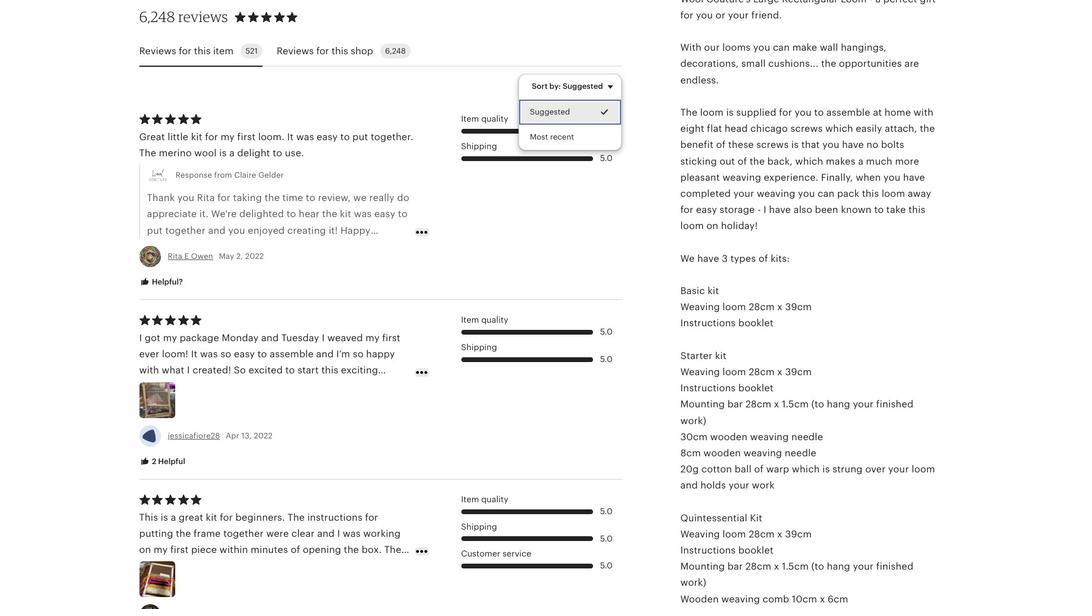 Task type: vqa. For each thing, say whether or not it's contained in the screenshot.
tab containing Desks
no



Task type: locate. For each thing, give the bounding box(es) containing it.
mounting up '30cm' in the right bottom of the page
[[681, 399, 725, 410]]

weaving inside i got my package monday and tuesday i weaved my first ever loom! it was so easy to assemble and i'm so happy with what i created! so excited to start this exciting journey of weaving beautiful pieces of art. this is a great loom to start, i bought the "calm" coloured kit and its perfect.
[[189, 381, 228, 392]]

a inside "great little kit for my first loom. it was easy to put together. the merino wool is a delight to use."
[[229, 147, 235, 159]]

fast
[[317, 577, 334, 588]]

easy right loom.
[[317, 131, 338, 143]]

is right wool
[[219, 147, 227, 159]]

hang inside starter kit weaving loom 28cm x 39cm instructions booklet mounting bar 28cm x 1.5cm (to hang your finished work) 30cm wooden weaving needle 8cm wooden weaving needle 20g cotton ball of warp which is strung over your loom and holds your work
[[828, 399, 851, 410]]

with down ever on the bottom left of page
[[139, 365, 159, 376]]

was up "use."
[[296, 131, 314, 143]]

item quality for i got my package monday and tuesday i weaved my first ever loom! it was so easy to assemble and i'm so happy with what i created! so excited to start this exciting journey of weaving beautiful pieces of art. this is a great loom to start, i bought the "calm" coloured kit and its perfect.
[[461, 315, 509, 325]]

1 vertical spatial mounting
[[681, 561, 725, 572]]

endless.
[[681, 74, 720, 86]]

1 vertical spatial item quality
[[461, 315, 509, 325]]

1 horizontal spatial reviews
[[277, 45, 314, 56]]

1 horizontal spatial rita
[[197, 192, 215, 204]]

rectangular
[[783, 0, 839, 5]]

first up delight
[[237, 131, 256, 143]]

0 vertical spatial together
[[165, 225, 206, 236]]

attach,
[[886, 123, 918, 134]]

of left art.
[[308, 381, 317, 392]]

3 5.0 from the top
[[601, 327, 613, 337]]

on left the holiday!
[[707, 220, 719, 232]]

0 horizontal spatial wool
[[292, 241, 315, 252]]

of right ball
[[755, 464, 764, 475]]

was inside i got my package monday and tuesday i weaved my first ever loom! it was so easy to assemble and i'm so happy with what i created! so excited to start this exciting journey of weaving beautiful pieces of art. this is a great loom to start, i bought the "calm" coloured kit and its perfect.
[[200, 349, 218, 360]]

1 mounting from the top
[[681, 399, 725, 410]]

0 vertical spatial item quality
[[461, 114, 509, 124]]

quality for i got my package monday and tuesday i weaved my first ever loom! it was so easy to assemble and i'm so happy with what i created! so excited to start this exciting journey of weaving beautiful pieces of art. this is a great loom to start, i bought the "calm" coloured kit and its perfect.
[[482, 315, 509, 325]]

and left i'm on the left of page
[[317, 349, 334, 360]]

1 horizontal spatial with
[[914, 107, 934, 118]]

of
[[717, 139, 726, 151], [738, 155, 748, 167], [759, 253, 769, 264], [177, 381, 186, 392], [308, 381, 317, 392], [755, 464, 764, 475], [291, 544, 300, 556]]

39cm inside quintessential kit weaving loom 28cm x 39cm instructions booklet mounting bar 28cm x 1.5cm (to hang your finished work) wooden weaving comb 10cm x 6cm
[[786, 528, 812, 540]]

0 horizontal spatial great
[[179, 512, 203, 523]]

work) inside starter kit weaving loom 28cm x 39cm instructions booklet mounting bar 28cm x 1.5cm (to hang your finished work) 30cm wooden weaving needle 8cm wooden weaving needle 20g cotton ball of warp which is strung over your loom and holds your work
[[681, 415, 707, 426]]

2 39cm from the top
[[786, 366, 812, 378]]

- inside the wool couture's large rectangular loom - a perfect gift for you or your friend.
[[870, 0, 874, 5]]

reviews down 6,248 reviews at the top of page
[[139, 45, 176, 56]]

1 quality from the top
[[482, 114, 509, 124]]

suggested right by:
[[563, 82, 603, 91]]

beautiful
[[230, 381, 272, 392]]

suggested button
[[520, 100, 622, 125]]

is inside starter kit weaving loom 28cm x 39cm instructions booklet mounting bar 28cm x 1.5cm (to hang your finished work) 30cm wooden weaving needle 8cm wooden weaving needle 20g cotton ball of warp which is strung over your loom and holds your work
[[823, 464, 831, 475]]

0 horizontal spatial reviews
[[139, 45, 176, 56]]

7 5.0 from the top
[[601, 561, 613, 570]]

quintessential kit weaving loom 28cm x 39cm instructions booklet mounting bar 28cm x 1.5cm (to hang your finished work) wooden weaving comb 10cm x 6cm
[[681, 512, 914, 605]]

tuesday
[[282, 332, 320, 344]]

1 vertical spatial hang
[[828, 561, 851, 572]]

your inside the loom is supplied for you to assemble at home with eight flat head chicago screws which easily attach, the benefit of these screws is that you have no bolts sticking out of the back, which makes a much more pleasant weaving experience. finally, when you have completed your weaving you can pack this loom away for easy storage - i have also been known to take this loom on holiday!
[[734, 188, 755, 199]]

the down 'great'
[[139, 147, 156, 159]]

for inside the wool couture's large rectangular loom - a perfect gift for you or your friend.
[[681, 9, 694, 21]]

work
[[753, 480, 775, 491]]

2 hang from the top
[[828, 561, 851, 572]]

booklet inside starter kit weaving loom 28cm x 39cm instructions booklet mounting bar 28cm x 1.5cm (to hang your finished work) 30cm wooden weaving needle 8cm wooden weaving needle 20g cotton ball of warp which is strung over your loom and holds your work
[[739, 383, 774, 394]]

put left together.
[[353, 131, 368, 143]]

appreciate
[[147, 208, 197, 220]]

1 vertical spatial assemble
[[270, 349, 314, 360]]

1 so from the left
[[221, 349, 231, 360]]

a up the "putting"
[[171, 512, 176, 523]]

is inside i got my package monday and tuesday i weaved my first ever loom! it was so easy to assemble and i'm so happy with what i created! so excited to start this exciting journey of weaving beautiful pieces of art. this is a great loom to start, i bought the "calm" coloured kit and its perfect.
[[360, 381, 367, 392]]

a left perfect
[[876, 0, 882, 5]]

mounting inside quintessential kit weaving loom 28cm x 39cm instructions booklet mounting bar 28cm x 1.5cm (to hang your finished work) wooden weaving comb 10cm x 6cm
[[681, 561, 725, 572]]

your
[[729, 9, 749, 21], [734, 188, 755, 199], [854, 399, 874, 410], [889, 464, 910, 475], [729, 480, 750, 491], [854, 561, 874, 572]]

the right the "attach,"
[[921, 123, 936, 134]]

3 39cm from the top
[[786, 528, 812, 540]]

1 vertical spatial this
[[139, 512, 158, 523]]

3 booklet from the top
[[739, 545, 774, 556]]

minutes
[[251, 544, 288, 556]]

1 finished from the top
[[877, 399, 914, 410]]

0 vertical spatial put
[[353, 131, 368, 143]]

creating
[[288, 225, 326, 236]]

i inside this is a great kit for beginners. the instructions for putting the frame together were clear and i was working on my first piece within minutes of opening the box. the yarn is beautiful! the shop owner was very responsive to my message, and shipping was pretty fast considering it came all the way from the uk.
[[338, 528, 340, 539]]

easy
[[317, 131, 338, 143], [697, 204, 718, 215], [375, 208, 396, 220], [234, 349, 255, 360]]

5 5.0 from the top
[[601, 506, 613, 516]]

on inside this is a great kit for beginners. the instructions for putting the frame together were clear and i was working on my first piece within minutes of opening the box. the yarn is beautiful! the shop owner was very responsive to my message, and shipping was pretty fast considering it came all the way from the uk.
[[139, 544, 151, 556]]

reviews for reviews for this shop
[[277, 45, 314, 56]]

1.5cm inside starter kit weaving loom 28cm x 39cm instructions booklet mounting bar 28cm x 1.5cm (to hang your finished work) 30cm wooden weaving needle 8cm wooden weaving needle 20g cotton ball of warp which is strung over your loom and holds your work
[[783, 399, 809, 410]]

which right the warp
[[793, 464, 820, 475]]

1 work) from the top
[[681, 415, 707, 426]]

instructions up the starter
[[681, 318, 736, 329]]

was
[[296, 131, 314, 143], [354, 208, 372, 220], [200, 349, 218, 360], [343, 528, 361, 539], [296, 560, 314, 572], [266, 577, 284, 588]]

and down 20g
[[681, 480, 698, 491]]

0 vertical spatial great
[[378, 381, 402, 392]]

2 shipping from the top
[[461, 342, 497, 352]]

is right yarn
[[162, 560, 170, 572]]

finished inside quintessential kit weaving loom 28cm x 39cm instructions booklet mounting bar 28cm x 1.5cm (to hang your finished work) wooden weaving comb 10cm x 6cm
[[877, 561, 914, 572]]

0 vertical spatial on
[[707, 220, 719, 232]]

1 horizontal spatial first
[[237, 131, 256, 143]]

weaving down basic
[[681, 301, 721, 313]]

the inside the loom is supplied for you to assemble at home with eight flat head chicago screws which easily attach, the benefit of these screws is that you have no bolts sticking out of the back, which makes a much more pleasant weaving experience. finally, when you have completed your weaving you can pack this loom away for easy storage - i have also been known to take this loom on holiday!
[[681, 107, 698, 118]]

1 vertical spatial on
[[139, 544, 151, 556]]

1 vertical spatial quality
[[482, 315, 509, 325]]

1 horizontal spatial put
[[353, 131, 368, 143]]

0 vertical spatial 6,248
[[139, 8, 175, 26]]

weaving inside starter kit weaving loom 28cm x 39cm instructions booklet mounting bar 28cm x 1.5cm (to hang your finished work) 30cm wooden weaving needle 8cm wooden weaving needle 20g cotton ball of warp which is strung over your loom and holds your work
[[681, 366, 721, 378]]

created!
[[193, 365, 231, 376]]

0 vertical spatial shop
[[351, 45, 373, 56]]

booklet
[[739, 318, 774, 329], [739, 383, 774, 394], [739, 545, 774, 556]]

3 item quality from the top
[[461, 495, 509, 504]]

first inside "great little kit for my first loom. it was easy to put together. the merino wool is a delight to use."
[[237, 131, 256, 143]]

a inside the loom is supplied for you to assemble at home with eight flat head chicago screws which easily attach, the benefit of these screws is that you have no bolts sticking out of the back, which makes a much more pleasant weaving experience. finally, when you have completed your weaving you can pack this loom away for easy storage - i have also been known to take this loom on holiday!
[[859, 155, 864, 167]]

0 vertical spatial shipping
[[461, 141, 497, 151]]

which down that
[[796, 155, 824, 167]]

0 vertical spatial suggested
[[563, 82, 603, 91]]

shop inside this is a great kit for beginners. the instructions for putting the frame together were clear and i was working on my first piece within minutes of opening the box. the yarn is beautiful! the shop owner was very responsive to my message, and shipping was pretty fast considering it came all the way from the uk.
[[239, 560, 262, 572]]

1 vertical spatial item
[[461, 315, 479, 325]]

1 39cm from the top
[[786, 301, 812, 313]]

you up appreciate
[[178, 192, 195, 204]]

1 vertical spatial needle
[[785, 447, 817, 459]]

0 vertical spatial wool
[[681, 0, 704, 5]]

2 finished from the top
[[877, 561, 914, 572]]

bar for weaving
[[728, 561, 743, 572]]

1 vertical spatial screws
[[757, 139, 789, 151]]

0 horizontal spatial screws
[[757, 139, 789, 151]]

these
[[729, 139, 754, 151]]

screws
[[791, 123, 823, 134], [757, 139, 789, 151]]

bar inside quintessential kit weaving loom 28cm x 39cm instructions booklet mounting bar 28cm x 1.5cm (to hang your finished work) wooden weaving comb 10cm x 6cm
[[728, 561, 743, 572]]

bought
[[210, 397, 244, 409]]

mounting inside starter kit weaving loom 28cm x 39cm instructions booklet mounting bar 28cm x 1.5cm (to hang your finished work) 30cm wooden weaving needle 8cm wooden weaving needle 20g cotton ball of warp which is strung over your loom and holds your work
[[681, 399, 725, 410]]

what
[[162, 365, 185, 376]]

when
[[856, 172, 882, 183]]

start,
[[178, 397, 202, 409]]

1 instructions from the top
[[681, 318, 736, 329]]

kit right the starter
[[716, 350, 727, 361]]

friend.
[[752, 9, 783, 21]]

this right art.
[[338, 381, 357, 392]]

x inside 'basic kit weaving loom 28cm x 39cm instructions booklet'
[[778, 301, 783, 313]]

(to inside starter kit weaving loom 28cm x 39cm instructions booklet mounting bar 28cm x 1.5cm (to hang your finished work) 30cm wooden weaving needle 8cm wooden weaving needle 20g cotton ball of warp which is strung over your loom and holds your work
[[812, 399, 825, 410]]

0 horizontal spatial can
[[774, 42, 790, 53]]

0 horizontal spatial on
[[139, 544, 151, 556]]

makes
[[827, 155, 856, 167]]

pack
[[838, 188, 860, 199]]

helpful?
[[150, 277, 183, 286]]

mounting for 30cm
[[681, 399, 725, 410]]

(to inside quintessential kit weaving loom 28cm x 39cm instructions booklet mounting bar 28cm x 1.5cm (to hang your finished work) wooden weaving comb 10cm x 6cm
[[812, 561, 825, 572]]

quality
[[482, 114, 509, 124], [482, 315, 509, 325], [482, 495, 509, 504]]

can up cushions...
[[774, 42, 790, 53]]

menu containing suggested
[[519, 74, 623, 151]]

2 mounting from the top
[[681, 561, 725, 572]]

was down we at the top
[[354, 208, 372, 220]]

weaving inside quintessential kit weaving loom 28cm x 39cm instructions booklet mounting bar 28cm x 1.5cm (to hang your finished work) wooden weaving comb 10cm x 6cm
[[681, 528, 721, 540]]

first up happy
[[383, 332, 401, 344]]

for inside thank you rita for taking the time to review, we really do appreciate it. we're delighted to hear the kit was easy to put together and you enjoyed creating it! happy crafting! jade and the team @ wool couture company
[[218, 192, 231, 204]]

work) up "wooden"
[[681, 577, 707, 588]]

service
[[503, 549, 532, 559]]

have
[[843, 139, 865, 151], [904, 172, 926, 183], [770, 204, 792, 215], [698, 253, 720, 264]]

instructions
[[308, 512, 363, 523]]

0 vertical spatial finished
[[877, 399, 914, 410]]

finally,
[[822, 172, 854, 183]]

suggested inside dropdown button
[[563, 82, 603, 91]]

of inside this is a great kit for beginners. the instructions for putting the frame together were clear and i was working on my first piece within minutes of opening the box. the yarn is beautiful! the shop owner was very responsive to my message, and shipping was pretty fast considering it came all the way from the uk.
[[291, 544, 300, 556]]

2022 right 2,
[[245, 252, 264, 261]]

hang for needle
[[828, 399, 851, 410]]

0 horizontal spatial put
[[147, 225, 163, 236]]

instructions for basic
[[681, 318, 736, 329]]

0 horizontal spatial with
[[139, 365, 159, 376]]

from inside this is a great kit for beginners. the instructions for putting the frame together were clear and i was working on my first piece within minutes of opening the box. the yarn is beautiful! the shop owner was very responsive to my message, and shipping was pretty fast considering it came all the way from the uk.
[[219, 593, 241, 604]]

it up "use."
[[287, 131, 294, 143]]

1 horizontal spatial on
[[707, 220, 719, 232]]

was down owner
[[266, 577, 284, 588]]

i down the instructions
[[338, 528, 340, 539]]

may
[[219, 252, 234, 261]]

booklet inside quintessential kit weaving loom 28cm x 39cm instructions booklet mounting bar 28cm x 1.5cm (to hang your finished work) wooden weaving comb 10cm x 6cm
[[739, 545, 774, 556]]

1 (to from the top
[[812, 399, 825, 410]]

2 vertical spatial instructions
[[681, 545, 736, 556]]

0 vertical spatial 39cm
[[786, 301, 812, 313]]

reviews right 521 at top
[[277, 45, 314, 56]]

chicago
[[751, 123, 789, 134]]

to left take
[[875, 204, 885, 215]]

assemble inside the loom is supplied for you to assemble at home with eight flat head chicago screws which easily attach, the benefit of these screws is that you have no bolts sticking out of the back, which makes a much more pleasant weaving experience. finally, when you have completed your weaving you can pack this loom away for easy storage - i have also been known to take this loom on holiday!
[[827, 107, 871, 118]]

instructions for starter
[[681, 383, 736, 394]]

1 bar from the top
[[728, 399, 743, 410]]

we
[[681, 253, 695, 264]]

3
[[722, 253, 728, 264]]

bolts
[[882, 139, 905, 151]]

instructions down quintessential
[[681, 545, 736, 556]]

0 vertical spatial work)
[[681, 415, 707, 426]]

so right i'm on the left of page
[[353, 349, 364, 360]]

easy down monday
[[234, 349, 255, 360]]

no
[[867, 139, 879, 151]]

1 vertical spatial 2022
[[254, 431, 273, 440]]

- right loom
[[870, 0, 874, 5]]

you up small
[[754, 42, 771, 53]]

i
[[764, 204, 767, 215], [139, 332, 142, 344], [322, 332, 325, 344], [187, 365, 190, 376], [204, 397, 207, 409], [338, 528, 340, 539]]

1 vertical spatial wool
[[292, 241, 315, 252]]

0 horizontal spatial together
[[165, 225, 206, 236]]

1 vertical spatial -
[[758, 204, 762, 215]]

which
[[826, 123, 854, 134], [796, 155, 824, 167], [793, 464, 820, 475]]

0 horizontal spatial shop
[[239, 560, 262, 572]]

booklet inside 'basic kit weaving loom 28cm x 39cm instructions booklet'
[[739, 318, 774, 329]]

0 horizontal spatial -
[[758, 204, 762, 215]]

bar inside starter kit weaving loom 28cm x 39cm instructions booklet mounting bar 28cm x 1.5cm (to hang your finished work) 30cm wooden weaving needle 8cm wooden weaving needle 20g cotton ball of warp which is strung over your loom and holds your work
[[728, 399, 743, 410]]

putting
[[139, 528, 173, 539]]

together up within
[[223, 528, 264, 539]]

apr
[[226, 431, 239, 440]]

i inside the loom is supplied for you to assemble at home with eight flat head chicago screws which easily attach, the benefit of these screws is that you have no bolts sticking out of the back, which makes a much more pleasant weaving experience. finally, when you have completed your weaving you can pack this loom away for easy storage - i have also been known to take this loom on holiday!
[[764, 204, 767, 215]]

2 vertical spatial item quality
[[461, 495, 509, 504]]

1 horizontal spatial can
[[818, 188, 835, 199]]

1 vertical spatial shipping
[[461, 342, 497, 352]]

of right out
[[738, 155, 748, 167]]

1 vertical spatial can
[[818, 188, 835, 199]]

2 vertical spatial quality
[[482, 495, 509, 504]]

this up the "putting"
[[139, 512, 158, 523]]

home
[[885, 107, 912, 118]]

a left delight
[[229, 147, 235, 159]]

first inside i got my package monday and tuesday i weaved my first ever loom! it was so easy to assemble and i'm so happy with what i created! so excited to start this exciting journey of weaving beautiful pieces of art. this is a great loom to start, i bought the "calm" coloured kit and its perfect.
[[383, 332, 401, 344]]

instructions
[[681, 318, 736, 329], [681, 383, 736, 394], [681, 545, 736, 556]]

3 instructions from the top
[[681, 545, 736, 556]]

menu
[[519, 74, 623, 151]]

2 horizontal spatial first
[[383, 332, 401, 344]]

head
[[725, 123, 748, 134]]

the up eight
[[681, 107, 698, 118]]

suggested inside button
[[531, 108, 571, 117]]

0 vertical spatial this
[[338, 381, 357, 392]]

screws down chicago
[[757, 139, 789, 151]]

0 vertical spatial 1.5cm
[[783, 399, 809, 410]]

1 vertical spatial finished
[[877, 561, 914, 572]]

0 horizontal spatial first
[[170, 544, 189, 556]]

weaving inside quintessential kit weaving loom 28cm x 39cm instructions booklet mounting bar 28cm x 1.5cm (to hang your finished work) wooden weaving comb 10cm x 6cm
[[722, 593, 761, 605]]

kit right basic
[[708, 285, 720, 297]]

it
[[395, 577, 401, 588]]

this is a great kit for beginners. the instructions for putting the frame together were clear and i was working on my first piece within minutes of opening the box. the yarn is beautiful! the shop owner was very responsive to my message, and shipping was pretty fast considering it came all the way from the uk.
[[139, 512, 402, 604]]

0 vertical spatial hang
[[828, 399, 851, 410]]

5.0
[[601, 126, 613, 135], [601, 153, 613, 163], [601, 327, 613, 337], [601, 354, 613, 364], [601, 506, 613, 516], [601, 534, 613, 543], [601, 561, 613, 570]]

mounting up "wooden"
[[681, 561, 725, 572]]

kit inside 'basic kit weaving loom 28cm x 39cm instructions booklet'
[[708, 285, 720, 297]]

kit inside starter kit weaving loom 28cm x 39cm instructions booklet mounting bar 28cm x 1.5cm (to hang your finished work) 30cm wooden weaving needle 8cm wooden weaving needle 20g cotton ball of warp which is strung over your loom and holds your work
[[716, 350, 727, 361]]

39cm inside starter kit weaving loom 28cm x 39cm instructions booklet mounting bar 28cm x 1.5cm (to hang your finished work) 30cm wooden weaving needle 8cm wooden weaving needle 20g cotton ball of warp which is strung over your loom and holds your work
[[786, 366, 812, 378]]

from
[[214, 171, 232, 180], [219, 593, 241, 604]]

1 horizontal spatial wool
[[681, 0, 704, 5]]

to up it
[[392, 560, 402, 572]]

reviews
[[178, 8, 228, 26]]

box.
[[362, 544, 382, 556]]

is inside "great little kit for my first loom. it was easy to put together. the merino wool is a delight to use."
[[219, 147, 227, 159]]

2 1.5cm from the top
[[783, 561, 809, 572]]

2 vertical spatial booklet
[[739, 545, 774, 556]]

to up hear on the top of the page
[[306, 192, 316, 204]]

0 vertical spatial with
[[914, 107, 934, 118]]

finished
[[877, 399, 914, 410], [877, 561, 914, 572]]

weaving inside 'basic kit weaving loom 28cm x 39cm instructions booklet'
[[681, 301, 721, 313]]

6,248 for 6,248
[[385, 47, 406, 56]]

easy inside the loom is supplied for you to assemble at home with eight flat head chicago screws which easily attach, the benefit of these screws is that you have no bolts sticking out of the back, which makes a much more pleasant weaving experience. finally, when you have completed your weaving you can pack this loom away for easy storage - i have also been known to take this loom on holiday!
[[697, 204, 718, 215]]

of inside starter kit weaving loom 28cm x 39cm instructions booklet mounting bar 28cm x 1.5cm (to hang your finished work) 30cm wooden weaving needle 8cm wooden weaving needle 20g cotton ball of warp which is strung over your loom and holds your work
[[755, 464, 764, 475]]

enjoyed
[[248, 225, 285, 236]]

a down exciting on the left of the page
[[370, 381, 375, 392]]

0 horizontal spatial so
[[221, 349, 231, 360]]

2 booklet from the top
[[739, 383, 774, 394]]

0 vertical spatial (to
[[812, 399, 825, 410]]

0 vertical spatial screws
[[791, 123, 823, 134]]

this inside i got my package monday and tuesday i weaved my first ever loom! it was so easy to assemble and i'm so happy with what i created! so excited to start this exciting journey of weaving beautiful pieces of art. this is a great loom to start, i bought the "calm" coloured kit and its perfect.
[[338, 381, 357, 392]]

2 item quality from the top
[[461, 315, 509, 325]]

2 weaving from the top
[[681, 366, 721, 378]]

it
[[287, 131, 294, 143], [191, 349, 198, 360]]

0 vertical spatial item
[[461, 114, 479, 124]]

happy
[[341, 225, 371, 236]]

tab list
[[139, 37, 623, 67]]

my down the "putting"
[[154, 544, 168, 556]]

together inside this is a great kit for beginners. the instructions for putting the frame together were clear and i was working on my first piece within minutes of opening the box. the yarn is beautiful! the shop owner was very responsive to my message, and shipping was pretty fast considering it came all the way from the uk.
[[223, 528, 264, 539]]

2 5.0 from the top
[[601, 153, 613, 163]]

1 reviews from the left
[[139, 45, 176, 56]]

the down the wall
[[822, 58, 837, 69]]

1 horizontal spatial this
[[338, 381, 357, 392]]

2 quality from the top
[[482, 315, 509, 325]]

1.5cm inside quintessential kit weaving loom 28cm x 39cm instructions booklet mounting bar 28cm x 1.5cm (to hang your finished work) wooden weaving comb 10cm x 6cm
[[783, 561, 809, 572]]

1 horizontal spatial -
[[870, 0, 874, 5]]

so
[[221, 349, 231, 360], [353, 349, 364, 360]]

1 horizontal spatial it
[[287, 131, 294, 143]]

booklet for quintessential
[[739, 545, 774, 556]]

hang inside quintessential kit weaving loom 28cm x 39cm instructions booklet mounting bar 28cm x 1.5cm (to hang your finished work) wooden weaving comb 10cm x 6cm
[[828, 561, 851, 572]]

instructions inside starter kit weaving loom 28cm x 39cm instructions booklet mounting bar 28cm x 1.5cm (to hang your finished work) 30cm wooden weaving needle 8cm wooden weaving needle 20g cotton ball of warp which is strung over your loom and holds your work
[[681, 383, 736, 394]]

sort
[[532, 82, 548, 91]]

2 item from the top
[[461, 315, 479, 325]]

1 horizontal spatial shop
[[351, 45, 373, 56]]

my inside "great little kit for my first loom. it was easy to put together. the merino wool is a delight to use."
[[221, 131, 235, 143]]

kit inside thank you rita for taking the time to review, we really do appreciate it. we're delighted to hear the kit was easy to put together and you enjoyed creating it! happy crafting! jade and the team @ wool couture company
[[340, 208, 352, 220]]

view details of this review photo by nancy cavillones image
[[139, 562, 175, 597]]

item quality for this is a great kit for beginners. the instructions for putting the frame together were clear and i was working on my first piece within minutes of opening the box. the yarn is beautiful! the shop owner was very responsive to my message, and shipping was pretty fast considering it came all the way from the uk.
[[461, 495, 509, 504]]

which left easily
[[826, 123, 854, 134]]

2 work) from the top
[[681, 577, 707, 588]]

1 booklet from the top
[[739, 318, 774, 329]]

a
[[876, 0, 882, 5], [229, 147, 235, 159], [859, 155, 864, 167], [370, 381, 375, 392], [171, 512, 176, 523]]

kit up wool
[[191, 131, 203, 143]]

wool couture's large rectangular loom - a perfect gift for you or your friend.
[[681, 0, 937, 21]]

3 quality from the top
[[482, 495, 509, 504]]

my up response from claire gelder
[[221, 131, 235, 143]]

0 vertical spatial instructions
[[681, 318, 736, 329]]

work) up '30cm' in the right bottom of the page
[[681, 415, 707, 426]]

pieces
[[274, 381, 305, 392]]

1 horizontal spatial assemble
[[827, 107, 871, 118]]

28cm for basic
[[749, 301, 775, 313]]

finished inside starter kit weaving loom 28cm x 39cm instructions booklet mounting bar 28cm x 1.5cm (to hang your finished work) 30cm wooden weaving needle 8cm wooden weaving needle 20g cotton ball of warp which is strung over your loom and holds your work
[[877, 399, 914, 410]]

kit up frame
[[206, 512, 217, 523]]

28cm inside 'basic kit weaving loom 28cm x 39cm instructions booklet'
[[749, 301, 775, 313]]

1 horizontal spatial together
[[223, 528, 264, 539]]

2 instructions from the top
[[681, 383, 736, 394]]

1 vertical spatial 6,248
[[385, 47, 406, 56]]

easy down really
[[375, 208, 396, 220]]

1 horizontal spatial so
[[353, 349, 364, 360]]

1 1.5cm from the top
[[783, 399, 809, 410]]

- right storage
[[758, 204, 762, 215]]

merino
[[159, 147, 192, 159]]

1 vertical spatial with
[[139, 365, 159, 376]]

0 vertical spatial rita
[[197, 192, 215, 204]]

great up frame
[[179, 512, 203, 523]]

the loom is supplied for you to assemble at home with eight flat head chicago screws which easily attach, the benefit of these screws is that you have no bolts sticking out of the back, which makes a much more pleasant weaving experience. finally, when you have completed your weaving you can pack this loom away for easy storage - i have also been known to take this loom on holiday!
[[681, 107, 936, 232]]

kit inside "great little kit for my first loom. it was easy to put together. the merino wool is a delight to use."
[[191, 131, 203, 143]]

to up excited
[[258, 349, 267, 360]]

1 item quality from the top
[[461, 114, 509, 124]]

39cm
[[786, 301, 812, 313], [786, 366, 812, 378], [786, 528, 812, 540]]

39cm for basic
[[786, 301, 812, 313]]

3 item from the top
[[461, 495, 479, 504]]

together down appreciate
[[165, 225, 206, 236]]

together inside thank you rita for taking the time to review, we really do appreciate it. we're delighted to hear the kit was easy to put together and you enjoyed creating it! happy crafting! jade and the team @ wool couture company
[[165, 225, 206, 236]]

was up the pretty
[[296, 560, 314, 572]]

1 hang from the top
[[828, 399, 851, 410]]

30cm
[[681, 431, 708, 443]]

piece
[[191, 544, 217, 556]]

1.5cm for needle
[[783, 399, 809, 410]]

2 reviews from the left
[[277, 45, 314, 56]]

great up its
[[378, 381, 402, 392]]

2 vertical spatial which
[[793, 464, 820, 475]]

0 vertical spatial bar
[[728, 399, 743, 410]]

with right "home"
[[914, 107, 934, 118]]

work) for wooden
[[681, 577, 707, 588]]

of down clear
[[291, 544, 300, 556]]

the down within
[[219, 560, 236, 572]]

it.
[[200, 208, 209, 220]]

kit
[[751, 512, 763, 524]]

1 vertical spatial bar
[[728, 561, 743, 572]]

2 vertical spatial weaving
[[681, 528, 721, 540]]

3 shipping from the top
[[461, 522, 497, 531]]

0 vertical spatial booklet
[[739, 318, 774, 329]]

1 vertical spatial great
[[179, 512, 203, 523]]

work) inside quintessential kit weaving loom 28cm x 39cm instructions booklet mounting bar 28cm x 1.5cm (to hang your finished work) wooden weaving comb 10cm x 6cm
[[681, 577, 707, 588]]

your inside the wool couture's large rectangular loom - a perfect gift for you or your friend.
[[729, 9, 749, 21]]

instructions inside quintessential kit weaving loom 28cm x 39cm instructions booklet mounting bar 28cm x 1.5cm (to hang your finished work) wooden weaving comb 10cm x 6cm
[[681, 545, 736, 556]]

decorations,
[[681, 58, 739, 69]]

wool inside the wool couture's large rectangular loom - a perfect gift for you or your friend.
[[681, 0, 704, 5]]

assemble inside i got my package monday and tuesday i weaved my first ever loom! it was so easy to assemble and i'm so happy with what i created! so excited to start this exciting journey of weaving beautiful pieces of art. this is a great loom to start, i bought the "calm" coloured kit and its perfect.
[[270, 349, 314, 360]]

3 weaving from the top
[[681, 528, 721, 540]]

0 vertical spatial quality
[[482, 114, 509, 124]]

weaving
[[723, 172, 762, 183], [757, 188, 796, 199], [189, 381, 228, 392], [751, 431, 789, 443], [744, 447, 783, 459], [722, 593, 761, 605]]

on
[[707, 220, 719, 232], [139, 544, 151, 556]]

wooden
[[681, 593, 719, 605]]

2022 right 13,
[[254, 431, 273, 440]]

wall
[[821, 42, 839, 53]]

0 vertical spatial -
[[870, 0, 874, 5]]

to inside this is a great kit for beginners. the instructions for putting the frame together were clear and i was working on my first piece within minutes of opening the box. the yarn is beautiful! the shop owner was very responsive to my message, and shipping was pretty fast considering it came all the way from the uk.
[[392, 560, 402, 572]]

2 vertical spatial first
[[170, 544, 189, 556]]

1 vertical spatial (to
[[812, 561, 825, 572]]

0 vertical spatial weaving
[[681, 301, 721, 313]]

1 vertical spatial shop
[[239, 560, 262, 572]]

coloured
[[299, 397, 340, 409]]

is left strung
[[823, 464, 831, 475]]

weaving down the starter
[[681, 366, 721, 378]]

art.
[[320, 381, 335, 392]]

0 horizontal spatial this
[[139, 512, 158, 523]]

1 vertical spatial instructions
[[681, 383, 736, 394]]

screws up that
[[791, 123, 823, 134]]

39cm inside 'basic kit weaving loom 28cm x 39cm instructions booklet'
[[786, 301, 812, 313]]

2 bar from the top
[[728, 561, 743, 572]]

weaving for starter
[[681, 366, 721, 378]]

instructions for quintessential
[[681, 545, 736, 556]]

2 (to from the top
[[812, 561, 825, 572]]

this inside i got my package monday and tuesday i weaved my first ever loom! it was so easy to assemble and i'm so happy with what i created! so excited to start this exciting journey of weaving beautiful pieces of art. this is a great loom to start, i bought the "calm" coloured kit and its perfect.
[[322, 365, 339, 376]]

can inside the loom is supplied for you to assemble at home with eight flat head chicago screws which easily attach, the benefit of these screws is that you have no bolts sticking out of the back, which makes a much more pleasant weaving experience. finally, when you have completed your weaving you can pack this loom away for easy storage - i have also been known to take this loom on holiday!
[[818, 188, 835, 199]]

away
[[909, 188, 932, 199]]

so up created!
[[221, 349, 231, 360]]

1 weaving from the top
[[681, 301, 721, 313]]

considering
[[337, 577, 392, 588]]

1 vertical spatial weaving
[[681, 366, 721, 378]]

1 vertical spatial wooden
[[704, 447, 742, 459]]

28cm
[[749, 301, 775, 313], [749, 366, 775, 378], [746, 399, 772, 410], [749, 528, 775, 540], [746, 561, 772, 572]]

1 vertical spatial 39cm
[[786, 366, 812, 378]]

0 vertical spatial from
[[214, 171, 232, 180]]

cushions...
[[769, 58, 819, 69]]

you down much
[[884, 172, 901, 183]]

1 horizontal spatial 6,248
[[385, 47, 406, 56]]

1 vertical spatial together
[[223, 528, 264, 539]]

quality for this is a great kit for beginners. the instructions for putting the frame together were clear and i was working on my first piece within minutes of opening the box. the yarn is beautiful! the shop owner was very responsive to my message, and shipping was pretty fast considering it came all the way from the uk.
[[482, 495, 509, 504]]

1 vertical spatial it
[[191, 349, 198, 360]]

-
[[870, 0, 874, 5], [758, 204, 762, 215]]

excited
[[249, 365, 283, 376]]

0 horizontal spatial it
[[191, 349, 198, 360]]



Task type: describe. For each thing, give the bounding box(es) containing it.
of left kits:
[[759, 253, 769, 264]]

make
[[793, 42, 818, 53]]

delight
[[237, 147, 270, 159]]

loom inside quintessential kit weaving loom 28cm x 39cm instructions booklet mounting bar 28cm x 1.5cm (to hang your finished work) wooden weaving comb 10cm x 6cm
[[723, 528, 747, 540]]

the up delighted
[[265, 192, 280, 204]]

all
[[167, 593, 178, 604]]

and right monday
[[261, 332, 279, 344]]

for inside "great little kit for my first loom. it was easy to put together. the merino wool is a delight to use."
[[205, 131, 218, 143]]

time
[[283, 192, 303, 204]]

you up that
[[795, 107, 812, 118]]

flat
[[708, 123, 723, 134]]

have up away
[[904, 172, 926, 183]]

great
[[139, 131, 165, 143]]

more
[[896, 155, 920, 167]]

have left no
[[843, 139, 865, 151]]

the right all in the bottom of the page
[[181, 593, 196, 604]]

weaving for quintessential
[[681, 528, 721, 540]]

easily
[[857, 123, 883, 134]]

- inside the loom is supplied for you to assemble at home with eight flat head chicago screws which easily attach, the benefit of these screws is that you have no bolts sticking out of the back, which makes a much more pleasant weaving experience. finally, when you have completed your weaving you can pack this loom away for easy storage - i have also been known to take this loom on holiday!
[[758, 204, 762, 215]]

1 item from the top
[[461, 114, 479, 124]]

is left that
[[792, 139, 799, 151]]

which inside starter kit weaving loom 28cm x 39cm instructions booklet mounting bar 28cm x 1.5cm (to hang your finished work) 30cm wooden weaving needle 8cm wooden weaving needle 20g cotton ball of warp which is strung over your loom and holds your work
[[793, 464, 820, 475]]

work) for 30cm
[[681, 415, 707, 426]]

starter
[[681, 350, 713, 361]]

got
[[145, 332, 161, 344]]

the inside "great little kit for my first loom. it was easy to put together. the merino wool is a delight to use."
[[139, 147, 156, 159]]

rita e owen link
[[168, 252, 213, 261]]

2
[[152, 457, 156, 466]]

to left start,
[[165, 397, 175, 409]]

weaving for basic
[[681, 301, 721, 313]]

great little kit for my first loom. it was easy to put together. the merino wool is a delight to use.
[[139, 131, 414, 159]]

28cm for starter
[[749, 366, 775, 378]]

easy inside i got my package monday and tuesday i weaved my first ever loom! it was so easy to assemble and i'm so happy with what i created! so excited to start this exciting journey of weaving beautiful pieces of art. this is a great loom to start, i bought the "calm" coloured kit and its perfect.
[[234, 349, 255, 360]]

put inside thank you rita for taking the time to review, we really do appreciate it. we're delighted to hear the kit was easy to put together and you enjoyed creating it! happy crafting! jade and the team @ wool couture company
[[147, 225, 163, 236]]

the up clear
[[288, 512, 305, 523]]

loom!
[[162, 349, 189, 360]]

easy inside thank you rita for taking the time to review, we really do appreciate it. we're delighted to hear the kit was easy to put together and you enjoyed creating it! happy crafting! jade and the team @ wool couture company
[[375, 208, 396, 220]]

over
[[866, 464, 886, 475]]

and down we're
[[208, 225, 226, 236]]

that
[[802, 139, 821, 151]]

i right what
[[187, 365, 190, 376]]

frame
[[194, 528, 221, 539]]

working
[[364, 528, 401, 539]]

hangings,
[[842, 42, 887, 53]]

completed
[[681, 188, 731, 199]]

opportunities
[[840, 58, 903, 69]]

my up loom!
[[163, 332, 177, 344]]

the left back,
[[750, 155, 766, 167]]

your inside quintessential kit weaving loom 28cm x 39cm instructions booklet mounting bar 28cm x 1.5cm (to hang your finished work) wooden weaving comb 10cm x 6cm
[[854, 561, 874, 572]]

most recent
[[531, 133, 575, 142]]

large
[[754, 0, 780, 5]]

2,
[[236, 252, 243, 261]]

a inside i got my package monday and tuesday i weaved my first ever loom! it was so easy to assemble and i'm so happy with what i created! so excited to start this exciting journey of weaving beautiful pieces of art. this is a great loom to start, i bought the "calm" coloured kit and its perfect.
[[370, 381, 375, 392]]

can inside the with our looms you can make wall hangings, decorations, small cushions... the opportunities are endless.
[[774, 42, 790, 53]]

we
[[354, 192, 367, 204]]

great inside this is a great kit for beginners. the instructions for putting the frame together were clear and i was working on my first piece within minutes of opening the box. the yarn is beautiful! the shop owner was very responsive to my message, and shipping was pretty fast considering it came all the way from the uk.
[[179, 512, 203, 523]]

my up happy
[[366, 332, 380, 344]]

eight
[[681, 123, 705, 134]]

most recent button
[[520, 125, 622, 150]]

to up that
[[815, 107, 825, 118]]

the right may
[[235, 241, 250, 252]]

you inside the wool couture's large rectangular loom - a perfect gift for you or your friend.
[[697, 9, 714, 21]]

with inside i got my package monday and tuesday i weaved my first ever loom! it was so easy to assemble and i'm so happy with what i created! so excited to start this exciting journey of weaving beautiful pieces of art. this is a great loom to start, i bought the "calm" coloured kit and its perfect.
[[139, 365, 159, 376]]

is up head
[[727, 107, 734, 118]]

happy
[[366, 349, 395, 360]]

hear
[[299, 208, 320, 220]]

0 vertical spatial which
[[826, 123, 854, 134]]

39cm for quintessential
[[786, 528, 812, 540]]

helpful
[[158, 457, 185, 466]]

and up opening
[[317, 528, 335, 539]]

monday
[[222, 332, 259, 344]]

loom inside 'basic kit weaving loom 28cm x 39cm instructions booklet'
[[723, 301, 747, 313]]

is up the "putting"
[[161, 512, 168, 523]]

20g
[[681, 464, 699, 475]]

it inside "great little kit for my first loom. it was easy to put together. the merino wool is a delight to use."
[[287, 131, 294, 143]]

the up it!
[[322, 208, 338, 220]]

this inside this is a great kit for beginners. the instructions for putting the frame together were clear and i was working on my first piece within minutes of opening the box. the yarn is beautiful! the shop owner was very responsive to my message, and shipping was pretty fast considering it came all the way from the uk.
[[139, 512, 158, 523]]

kit inside this is a great kit for beginners. the instructions for putting the frame together were clear and i was working on my first piece within minutes of opening the box. the yarn is beautiful! the shop owner was very responsive to my message, and shipping was pretty fast considering it came all the way from the uk.
[[206, 512, 217, 523]]

shipping for this is a great kit for beginners. the instructions for putting the frame together were clear and i was working on my first piece within minutes of opening the box. the yarn is beautiful! the shop owner was very responsive to my message, and shipping was pretty fast considering it came all the way from the uk.
[[461, 522, 497, 531]]

0 horizontal spatial rita
[[168, 252, 182, 261]]

couture
[[318, 241, 355, 252]]

rita inside thank you rita for taking the time to review, we really do appreciate it. we're delighted to hear the kit was easy to put together and you enjoyed creating it! happy crafting! jade and the team @ wool couture company
[[197, 192, 215, 204]]

yarn
[[139, 560, 160, 572]]

holds
[[701, 480, 727, 491]]

was inside thank you rita for taking the time to review, we really do appreciate it. we're delighted to hear the kit was easy to put together and you enjoyed creating it! happy crafting! jade and the team @ wool couture company
[[354, 208, 372, 220]]

quintessential
[[681, 512, 748, 524]]

holiday!
[[722, 220, 758, 232]]

wool inside thank you rita for taking the time to review, we really do appreciate it. we're delighted to hear the kit was easy to put together and you enjoyed creating it! happy crafting! jade and the team @ wool couture company
[[292, 241, 315, 252]]

was down the instructions
[[343, 528, 361, 539]]

beautiful!
[[172, 560, 217, 572]]

with our looms you can make wall hangings, decorations, small cushions... the opportunities are endless.
[[681, 42, 920, 86]]

comb
[[763, 593, 790, 605]]

i'm
[[337, 349, 350, 360]]

jessicafiore28 apr 13, 2022
[[168, 431, 273, 440]]

opening
[[303, 544, 342, 556]]

reviews for this item
[[139, 45, 234, 56]]

2 helpful button
[[130, 451, 194, 473]]

the left frame
[[176, 528, 191, 539]]

of down flat
[[717, 139, 726, 151]]

gelder
[[259, 171, 284, 180]]

have left the also
[[770, 204, 792, 215]]

i left got
[[139, 332, 142, 344]]

loom inside i got my package monday and tuesday i weaved my first ever loom! it was so easy to assemble and i'm so happy with what i created! so excited to start this exciting journey of weaving beautiful pieces of art. this is a great loom to start, i bought the "calm" coloured kit and its perfect.
[[139, 397, 163, 409]]

e
[[185, 252, 189, 261]]

to up pieces
[[286, 365, 295, 376]]

types
[[731, 253, 757, 264]]

my down yarn
[[139, 577, 153, 588]]

really
[[370, 192, 395, 204]]

are
[[905, 58, 920, 69]]

by:
[[550, 82, 561, 91]]

to down do on the left
[[398, 208, 408, 220]]

to left "use."
[[273, 147, 283, 159]]

with inside the loom is supplied for you to assemble at home with eight flat head chicago screws which easily attach, the benefit of these screws is that you have no bolts sticking out of the back, which makes a much more pleasant weaving experience. finally, when you have completed your weaving you can pack this loom away for easy storage - i have also been known to take this loom on holiday!
[[914, 107, 934, 118]]

shipping
[[223, 577, 263, 588]]

out
[[720, 155, 736, 167]]

to left together.
[[341, 131, 350, 143]]

hang for 10cm
[[828, 561, 851, 572]]

great inside i got my package monday and tuesday i weaved my first ever loom! it was so easy to assemble and i'm so happy with what i created! so excited to start this exciting journey of weaving beautiful pieces of art. this is a great loom to start, i bought the "calm" coloured kit and its perfect.
[[378, 381, 402, 392]]

sort by: suggested button
[[523, 74, 627, 99]]

6 5.0 from the top
[[601, 534, 613, 543]]

1 horizontal spatial screws
[[791, 123, 823, 134]]

message,
[[156, 577, 200, 588]]

i left weaved
[[322, 332, 325, 344]]

view details of this review photo by jessicafiore28 image
[[139, 382, 175, 418]]

the down "working"
[[385, 544, 402, 556]]

you down we're
[[228, 225, 245, 236]]

loom.
[[258, 131, 285, 143]]

booklet for basic
[[739, 318, 774, 329]]

item for this is a great kit for beginners. the instructions for putting the frame together were clear and i was working on my first piece within minutes of opening the box. the yarn is beautiful! the shop owner was very responsive to my message, and shipping was pretty fast considering it came all the way from the uk.
[[461, 495, 479, 504]]

looms
[[723, 42, 751, 53]]

(to for needle
[[812, 399, 825, 410]]

0 vertical spatial needle
[[792, 431, 824, 443]]

kits:
[[771, 253, 791, 264]]

1.5cm for 10cm
[[783, 561, 809, 572]]

strung
[[833, 464, 863, 475]]

to down time
[[287, 208, 296, 220]]

put inside "great little kit for my first loom. it was easy to put together. the merino wool is a delight to use."
[[353, 131, 368, 143]]

6,248 for 6,248 reviews
[[139, 8, 175, 26]]

within
[[220, 544, 248, 556]]

a inside the wool couture's large rectangular loom - a perfect gift for you or your friend.
[[876, 0, 882, 5]]

39cm for starter
[[786, 366, 812, 378]]

reviews for reviews for this item
[[139, 45, 176, 56]]

on inside the loom is supplied for you to assemble at home with eight flat head chicago screws which easily attach, the benefit of these screws is that you have no bolts sticking out of the back, which makes a much more pleasant weaving experience. finally, when you have completed your weaving you can pack this loom away for easy storage - i have also been known to take this loom on holiday!
[[707, 220, 719, 232]]

you up the also
[[799, 188, 816, 199]]

1 5.0 from the top
[[601, 126, 613, 135]]

couture's
[[707, 0, 751, 5]]

ball
[[735, 464, 752, 475]]

booklet for starter
[[739, 383, 774, 394]]

mounting for wooden
[[681, 561, 725, 572]]

bar for wooden
[[728, 399, 743, 410]]

helpful? button
[[130, 271, 192, 293]]

the left box.
[[344, 544, 359, 556]]

gift
[[921, 0, 937, 5]]

its
[[377, 397, 388, 409]]

kit inside i got my package monday and tuesday i weaved my first ever loom! it was so easy to assemble and i'm so happy with what i created! so excited to start this exciting journey of weaving beautiful pieces of art. this is a great loom to start, i bought the "calm" coloured kit and its perfect.
[[343, 397, 354, 409]]

of up start,
[[177, 381, 186, 392]]

have left 3
[[698, 253, 720, 264]]

or
[[716, 9, 726, 21]]

the left uk. at the bottom left
[[244, 593, 259, 604]]

0 vertical spatial 2022
[[245, 252, 264, 261]]

do
[[397, 192, 410, 204]]

you inside the with our looms you can make wall hangings, decorations, small cushions... the opportunities are endless.
[[754, 42, 771, 53]]

(to for 10cm
[[812, 561, 825, 572]]

you up makes
[[823, 139, 840, 151]]

came
[[139, 593, 165, 604]]

and up way
[[203, 577, 220, 588]]

0 vertical spatial wooden
[[711, 431, 748, 443]]

1 vertical spatial which
[[796, 155, 824, 167]]

and left 2,
[[215, 241, 232, 252]]

most
[[531, 133, 549, 142]]

1 shipping from the top
[[461, 141, 497, 151]]

a inside this is a great kit for beginners. the instructions for putting the frame together were clear and i was working on my first piece within minutes of opening the box. the yarn is beautiful! the shop owner was very responsive to my message, and shipping was pretty fast considering it came all the way from the uk.
[[171, 512, 176, 523]]

finished for starter kit weaving loom 28cm x 39cm instructions booklet mounting bar 28cm x 1.5cm (to hang your finished work) 30cm wooden weaving needle 8cm wooden weaving needle 20g cotton ball of warp which is strung over your loom and holds your work
[[877, 399, 914, 410]]

finished for quintessential kit weaving loom 28cm x 39cm instructions booklet mounting bar 28cm x 1.5cm (to hang your finished work) wooden weaving comb 10cm x 6cm
[[877, 561, 914, 572]]

2 so from the left
[[353, 349, 364, 360]]

weaved
[[328, 332, 363, 344]]

basic
[[681, 285, 706, 297]]

loom
[[841, 0, 867, 5]]

basic kit weaving loom 28cm x 39cm instructions booklet
[[681, 285, 812, 329]]

also
[[794, 204, 813, 215]]

first inside this is a great kit for beginners. the instructions for putting the frame together were clear and i was working on my first piece within minutes of opening the box. the yarn is beautiful! the shop owner was very responsive to my message, and shipping was pretty fast considering it came all the way from the uk.
[[170, 544, 189, 556]]

start
[[298, 365, 319, 376]]

the inside i got my package monday and tuesday i weaved my first ever loom! it was so easy to assemble and i'm so happy with what i created! so excited to start this exciting journey of weaving beautiful pieces of art. this is a great loom to start, i bought the "calm" coloured kit and its perfect.
[[246, 397, 261, 409]]

the inside the with our looms you can make wall hangings, decorations, small cushions... the opportunities are endless.
[[822, 58, 837, 69]]

very
[[317, 560, 337, 572]]

4 5.0 from the top
[[601, 354, 613, 364]]

shipping for i got my package monday and tuesday i weaved my first ever loom! it was so easy to assemble and i'm so happy with what i created! so excited to start this exciting journey of weaving beautiful pieces of art. this is a great loom to start, i bought the "calm" coloured kit and its perfect.
[[461, 342, 497, 352]]

28cm for quintessential
[[749, 528, 775, 540]]

and inside starter kit weaving loom 28cm x 39cm instructions booklet mounting bar 28cm x 1.5cm (to hang your finished work) 30cm wooden weaving needle 8cm wooden weaving needle 20g cotton ball of warp which is strung over your loom and holds your work
[[681, 480, 698, 491]]

thank
[[147, 192, 175, 204]]

way
[[199, 593, 217, 604]]

was inside "great little kit for my first loom. it was easy to put together. the merino wool is a delight to use."
[[296, 131, 314, 143]]

use.
[[285, 147, 304, 159]]

and left its
[[357, 397, 374, 409]]

tab list containing reviews for this item
[[139, 37, 623, 67]]

i right start,
[[204, 397, 207, 409]]

it inside i got my package monday and tuesday i weaved my first ever loom! it was so easy to assemble and i'm so happy with what i created! so excited to start this exciting journey of weaving beautiful pieces of art. this is a great loom to start, i bought the "calm" coloured kit and its perfect.
[[191, 349, 198, 360]]

easy inside "great little kit for my first loom. it was easy to put together. the merino wool is a delight to use."
[[317, 131, 338, 143]]

responsive
[[339, 560, 390, 572]]

item for i got my package monday and tuesday i weaved my first ever loom! it was so easy to assemble and i'm so happy with what i created! so excited to start this exciting journey of weaving beautiful pieces of art. this is a great loom to start, i bought the "calm" coloured kit and its perfect.
[[461, 315, 479, 325]]

warp
[[767, 464, 790, 475]]

small
[[742, 58, 766, 69]]



